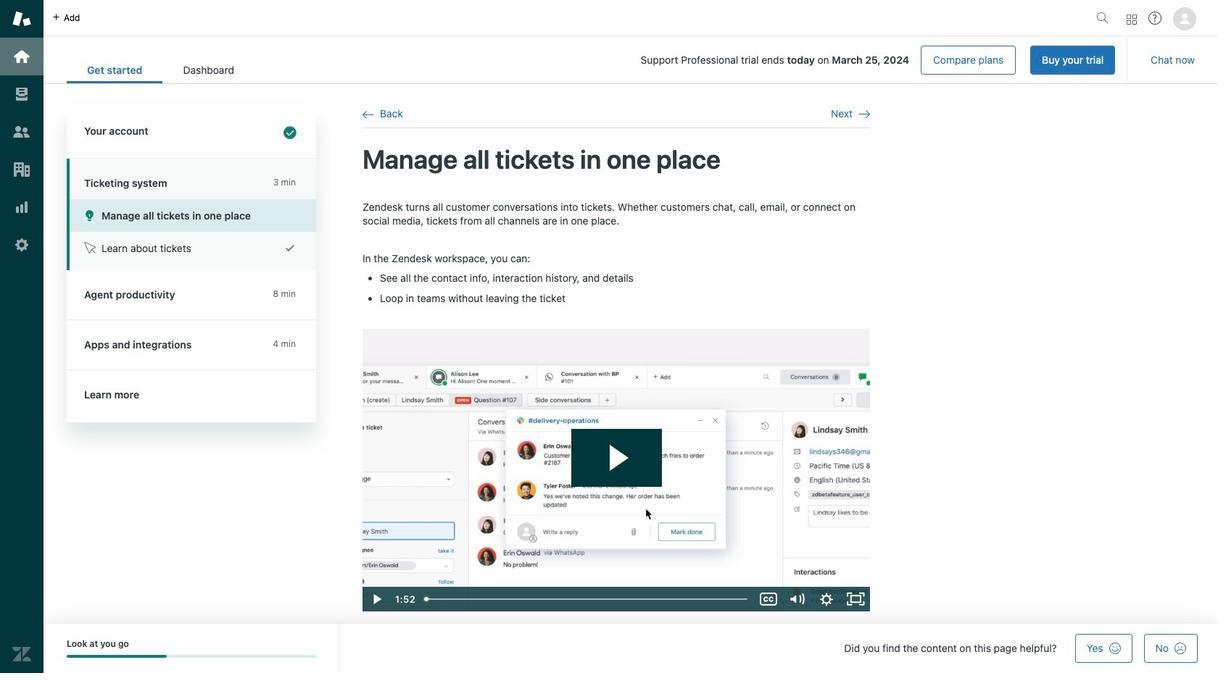 Task type: describe. For each thing, give the bounding box(es) containing it.
admin image
[[12, 236, 31, 255]]

get started image
[[12, 47, 31, 66]]

organizations image
[[12, 160, 31, 179]]

reporting image
[[12, 198, 31, 217]]

zendesk products image
[[1127, 14, 1137, 24]]

get help image
[[1149, 12, 1162, 25]]

zendesk support image
[[12, 9, 31, 28]]

customers image
[[12, 123, 31, 141]]



Task type: vqa. For each thing, say whether or not it's contained in the screenshot.
secondary element
no



Task type: locate. For each thing, give the bounding box(es) containing it.
tab list
[[67, 57, 255, 83]]

March 25, 2024 text field
[[832, 54, 910, 66]]

zendesk image
[[12, 646, 31, 664]]

tab
[[163, 57, 255, 83]]

views image
[[12, 85, 31, 104]]

progress bar
[[67, 656, 316, 659]]

heading
[[67, 107, 316, 159]]

video element
[[363, 330, 870, 612]]

main element
[[0, 0, 44, 674]]

video thumbnail image
[[363, 330, 870, 612], [363, 330, 870, 612]]



